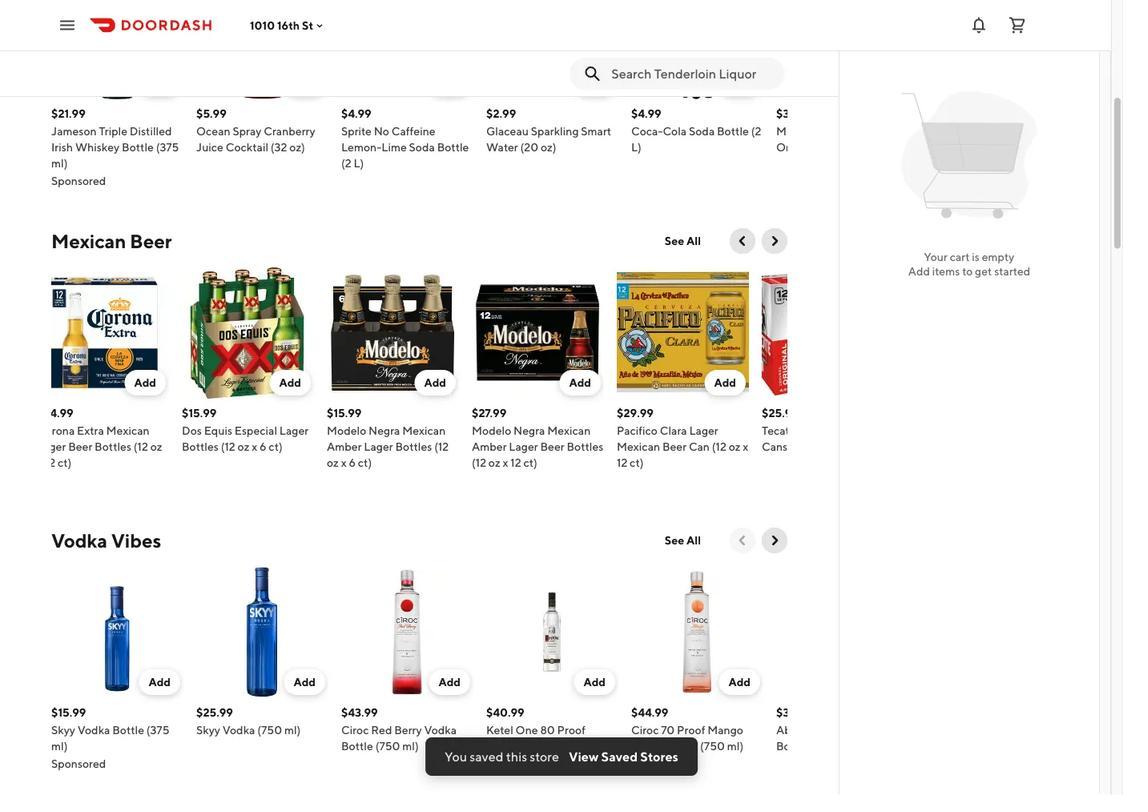 Task type: describe. For each thing, give the bounding box(es) containing it.
stores
[[640, 749, 678, 765]]

bottle inside $4.99 sprite no caffeine lemon-lime soda bottle (2 l)
[[437, 141, 469, 154]]

$4.99 for $4.99 coca-cola soda bottle (2 l)
[[631, 107, 661, 120]]

x inside $29.99 pacifico clara lager mexican beer can (12 oz x 12 ct)
[[743, 440, 749, 453]]

bottles inside the $15.99 dos equis especial lager bottles (12 oz x 6 ct)
[[182, 440, 219, 453]]

glaceau
[[486, 125, 529, 138]]

tecate
[[762, 424, 796, 437]]

$40.99
[[486, 706, 524, 719]]

spray
[[233, 125, 262, 138]]

view saved stores button
[[569, 748, 678, 766]]

ocean
[[196, 125, 230, 138]]

mexican for $34.99
[[107, 424, 150, 437]]

negra for bottles
[[369, 424, 400, 437]]

(12 inside $25.99 tecate original lager cans (12 oz x 12 ct)
[[790, 440, 805, 453]]

$44.99
[[631, 706, 668, 719]]

(375 inside $21.99 jameson triple distilled irish whiskey bottle (375 ml) sponsored
[[156, 141, 179, 154]]

original for beer
[[799, 424, 840, 437]]

empty retail cart image
[[894, 80, 1045, 231]]

next button of carousel image for vodka vibes
[[767, 533, 783, 549]]

100%
[[843, 125, 872, 138]]

1010 16th st
[[250, 19, 313, 32]]

items
[[932, 265, 960, 278]]

lager inside $34.99 corona extra mexican lager beer bottles (12 oz x 12 ct)
[[37, 440, 66, 453]]

oz inside $15.99 modelo negra mexican amber lager bottles (12 oz x 6 ct)
[[327, 456, 339, 469]]

$2.99
[[486, 107, 516, 120]]

lager inside $27.99 modelo negra mexican amber lager beer bottles (12 oz x 12 ct)
[[509, 440, 538, 453]]

$4.99 sprite no caffeine lemon-lime soda bottle (2 l)
[[341, 107, 469, 170]]

$27.99
[[472, 407, 507, 420]]

store
[[530, 749, 559, 765]]

view
[[569, 749, 599, 765]]

see for mexican beer
[[665, 234, 684, 248]]

$29.99 pacifico clara lager mexican beer can (12 oz x 12 ct)
[[617, 407, 749, 469]]

jameson triple distilled irish whiskey bottle (375 ml) image
[[51, 0, 183, 99]]

get
[[975, 265, 992, 278]]

(12 inside $29.99 pacifico clara lager mexican beer can (12 oz x 12 ct)
[[712, 440, 727, 453]]

x inside $15.99 modelo negra mexican amber lager bottles (12 oz x 6 ct)
[[341, 456, 347, 469]]

irish
[[51, 141, 73, 154]]

especial
[[235, 424, 278, 437]]

12 inside $29.99 pacifico clara lager mexican beer can (12 oz x 12 ct)
[[617, 456, 628, 469]]

$25.99 for tecate
[[762, 407, 799, 420]]

to
[[962, 265, 973, 278]]

(750 inside $40.99 ketel one 80 proof vodka bottle (750 ml)
[[555, 740, 580, 753]]

mexican for $15.99
[[403, 424, 446, 437]]

$5.99
[[196, 107, 227, 120]]

$40.99 ketel one 80 proof vodka bottle (750 ml)
[[486, 706, 599, 753]]

bottle inside $40.99 ketel one 80 proof vodka bottle (750 ml)
[[521, 740, 553, 753]]

$25.99 tecate original lager cans (12 oz x 12 ct)
[[762, 407, 871, 453]]

juice inside $5.99 ocean spray cranberry juice cocktail (32 oz)
[[196, 141, 223, 154]]

ml) inside $21.99 jameson triple distilled irish whiskey bottle (375 ml) sponsored
[[51, 157, 68, 170]]

$34.99
[[37, 407, 74, 420]]

sparkling
[[531, 125, 579, 138]]

$43.99
[[341, 706, 378, 719]]

vodka inside '$15.99 skyy vodka bottle (375 ml) sponsored'
[[78, 724, 110, 737]]

mexican inside $29.99 pacifico clara lager mexican beer can (12 oz x 12 ct)
[[617, 440, 661, 453]]

oz inside $27.99 modelo negra mexican amber lager beer bottles (12 oz x 12 ct)
[[489, 456, 501, 469]]

coca-
[[631, 125, 663, 138]]

ml) inside '$38.99 absolut original vodka bottle (750 ml)'
[[837, 740, 854, 753]]

bottle inside $43.99 ciroc red berry vodka bottle (750 ml)
[[341, 740, 373, 753]]

all for mexican beer
[[687, 234, 701, 248]]

$43.99 ciroc red berry vodka bottle (750 ml)
[[341, 706, 457, 753]]

(12 inside $15.99 modelo negra mexican amber lager bottles (12 oz x 6 ct)
[[435, 440, 449, 453]]

cranberry
[[264, 125, 315, 138]]

bottle inside '$38.99 absolut original vodka bottle (750 ml)'
[[776, 740, 808, 753]]

maid
[[815, 125, 841, 138]]

coca-cola soda bottle (2 l) image
[[631, 0, 763, 99]]

$15.99 dos equis especial lager bottles (12 oz x 6 ct)
[[182, 407, 309, 453]]

notification bell image
[[969, 16, 989, 35]]

is
[[972, 250, 980, 264]]

(12 inside the '$3.49 minute maid 100% orange juice (12 oz)'
[[847, 141, 861, 154]]

corona
[[37, 424, 75, 437]]

whiskey
[[75, 141, 120, 154]]

see all for vodka vibes
[[665, 534, 701, 547]]

add up '$15.99 skyy vodka bottle (375 ml) sponsored'
[[149, 676, 171, 689]]

jameson
[[51, 125, 97, 138]]

vodka vibes
[[51, 529, 161, 552]]

12 inside $34.99 corona extra mexican lager beer bottles (12 oz x 12 ct)
[[45, 456, 56, 469]]

bottle inside $21.99 jameson triple distilled irish whiskey bottle (375 ml) sponsored
[[122, 141, 154, 154]]

next button of carousel image for mexican beer
[[767, 233, 783, 249]]

add for $40.99 ketel one 80 proof vodka bottle (750 ml)
[[584, 676, 606, 689]]

ciroc red berry vodka bottle (750 ml) image
[[341, 566, 473, 699]]

add for $25.99 skyy vodka (750 ml)
[[294, 676, 316, 689]]

add inside your cart is empty add items to get started
[[908, 265, 930, 278]]

saved
[[470, 749, 503, 765]]

mexican beer
[[51, 230, 172, 252]]

add for $27.99 modelo negra mexican amber lager beer bottles (12 oz x 12 ct)
[[570, 376, 592, 389]]

cola
[[663, 125, 687, 138]]

red
[[371, 724, 392, 737]]

all for vodka vibes
[[687, 534, 701, 547]]

ciroc 70 proof mango vodka bottle (750 ml) image
[[631, 566, 763, 699]]

ocean spray cranberry juice cocktail (32 oz) image
[[196, 0, 328, 99]]

see all link for beer
[[655, 228, 711, 254]]

6 inside $15.99 modelo negra mexican amber lager bottles (12 oz x 6 ct)
[[349, 456, 356, 469]]

12 inside $27.99 modelo negra mexican amber lager beer bottles (12 oz x 12 ct)
[[511, 456, 522, 469]]

$34.99 corona extra mexican lager beer bottles (12 oz x 12 ct)
[[37, 407, 163, 469]]

berry
[[394, 724, 422, 737]]

lager inside $15.99 modelo negra mexican amber lager bottles (12 oz x 6 ct)
[[364, 440, 393, 453]]

glaceau sparkling smart water (20 oz) image
[[486, 0, 618, 99]]

x inside $25.99 tecate original lager cans (12 oz x 12 ct)
[[821, 440, 827, 453]]

add for $4.99 coca-cola soda bottle (2 l)
[[729, 77, 751, 90]]

add for $15.99 dos equis especial lager bottles (12 oz x 6 ct)
[[280, 376, 302, 389]]

l) inside $4.99 coca-cola soda bottle (2 l)
[[631, 141, 642, 154]]

oz) for minute maid 100% orange juice (12 oz)
[[863, 141, 879, 154]]

cart
[[950, 250, 970, 264]]

this
[[506, 749, 527, 765]]

saved
[[601, 749, 638, 765]]

your cart is empty add items to get started
[[908, 250, 1030, 278]]

add for $15.99 modelo negra mexican amber lager bottles (12 oz x 6 ct)
[[425, 376, 447, 389]]

juice inside the '$3.49 minute maid 100% orange juice (12 oz)'
[[817, 141, 844, 154]]

ct) inside $25.99 tecate original lager cans (12 oz x 12 ct)
[[842, 440, 856, 453]]

ct) inside $15.99 modelo negra mexican amber lager bottles (12 oz x 6 ct)
[[358, 456, 372, 469]]

oz) inside $2.99 glaceau sparkling smart water (20 oz)
[[541, 141, 556, 154]]

$38.99 absolut original vodka bottle (750 ml)
[[776, 706, 894, 753]]

$15.99 for dos
[[182, 407, 217, 420]]

ciroc for ciroc red berry vodka bottle (750 ml)
[[341, 724, 369, 737]]

ct) inside the $15.99 dos equis especial lager bottles (12 oz x 6 ct)
[[269, 440, 283, 453]]

modelo for $15.99
[[327, 424, 367, 437]]

vibes
[[111, 529, 161, 552]]

add for $44.99 ciroc 70 proof mango vodka bottle (750 ml)
[[729, 676, 751, 689]]

mexican beer link
[[51, 228, 172, 254]]

(32
[[271, 141, 287, 154]]

proof inside the $44.99 ciroc 70 proof mango vodka bottle (750 ml)
[[677, 724, 705, 737]]

$5.99 ocean spray cranberry juice cocktail (32 oz)
[[196, 107, 315, 154]]

l) inside $4.99 sprite no caffeine lemon-lime soda bottle (2 l)
[[354, 157, 364, 170]]

one
[[516, 724, 538, 737]]

view saved stores
[[569, 749, 678, 765]]

st
[[302, 19, 313, 32]]

distilled
[[130, 125, 172, 138]]

pacifico
[[617, 424, 658, 437]]

(375 inside '$15.99 skyy vodka bottle (375 ml) sponsored'
[[146, 724, 169, 737]]

equis
[[204, 424, 233, 437]]

add for $2.99 glaceau sparkling smart water (20 oz)
[[584, 77, 606, 90]]

$3.49
[[776, 107, 806, 120]]

(12 inside the $15.99 dos equis especial lager bottles (12 oz x 6 ct)
[[221, 440, 236, 453]]

sprite no caffeine lemon-lime soda bottle (2 l) image
[[341, 0, 473, 99]]

bottles inside $34.99 corona extra mexican lager beer bottles (12 oz x 12 ct)
[[95, 440, 132, 453]]

$38.99
[[776, 706, 813, 719]]

soda inside $4.99 coca-cola soda bottle (2 l)
[[689, 125, 715, 138]]

add for $29.99 pacifico clara lager mexican beer can (12 oz x 12 ct)
[[715, 376, 737, 389]]

pacifico clara lager mexican beer can (12 oz x 12 ct) image
[[617, 267, 749, 399]]

$4.99 for $4.99 sprite no caffeine lemon-lime soda bottle (2 l)
[[341, 107, 371, 120]]

extra
[[77, 424, 104, 437]]

ketel one 80 proof vodka bottle (750 ml) image
[[486, 566, 618, 699]]

soda inside $4.99 sprite no caffeine lemon-lime soda bottle (2 l)
[[409, 141, 435, 154]]



Task type: vqa. For each thing, say whether or not it's contained in the screenshot.


Task type: locate. For each thing, give the bounding box(es) containing it.
previous button of carousel image
[[735, 233, 751, 249]]

ciroc inside the $44.99 ciroc 70 proof mango vodka bottle (750 ml)
[[631, 724, 659, 737]]

1 vertical spatial see
[[665, 534, 684, 547]]

proof right '80'
[[557, 724, 586, 737]]

$15.99 for skyy
[[51, 706, 86, 719]]

amber
[[327, 440, 362, 453], [472, 440, 507, 453]]

you
[[445, 749, 467, 765]]

bottle inside $4.99 coca-cola soda bottle (2 l)
[[717, 125, 749, 138]]

negra inside $27.99 modelo negra mexican amber lager beer bottles (12 oz x 12 ct)
[[514, 424, 545, 437]]

clara
[[660, 424, 687, 437]]

ct) inside $27.99 modelo negra mexican amber lager beer bottles (12 oz x 12 ct)
[[524, 456, 538, 469]]

1 amber from the left
[[327, 440, 362, 453]]

skyy inside '$25.99 skyy vodka (750 ml)'
[[196, 724, 220, 737]]

modelo
[[327, 424, 367, 437], [472, 424, 512, 437]]

negra for beer
[[514, 424, 545, 437]]

1 horizontal spatial ciroc
[[631, 724, 659, 737]]

1 horizontal spatial juice
[[817, 141, 844, 154]]

add up $4.99 coca-cola soda bottle (2 l)
[[729, 77, 751, 90]]

2 see all from the top
[[665, 534, 701, 547]]

$15.99 inside $15.99 modelo negra mexican amber lager bottles (12 oz x 6 ct)
[[327, 407, 362, 420]]

oz
[[151, 440, 163, 453], [238, 440, 250, 453], [729, 440, 741, 453], [807, 440, 819, 453], [327, 456, 339, 469], [489, 456, 501, 469]]

l) down coca-
[[631, 141, 642, 154]]

sponsored inside '$15.99 skyy vodka bottle (375 ml) sponsored'
[[51, 757, 106, 771]]

1 ciroc from the left
[[341, 724, 369, 737]]

1 oz) from the left
[[289, 141, 305, 154]]

ml)
[[51, 157, 68, 170], [284, 724, 301, 737], [51, 740, 68, 753], [402, 740, 419, 753], [582, 740, 599, 753], [727, 740, 744, 753], [837, 740, 854, 753]]

1 horizontal spatial $15.99
[[182, 407, 217, 420]]

started
[[994, 265, 1030, 278]]

amber inside $15.99 modelo negra mexican amber lager bottles (12 oz x 6 ct)
[[327, 440, 362, 453]]

0 vertical spatial sponsored
[[51, 174, 106, 187]]

1 vertical spatial sponsored
[[51, 757, 106, 771]]

ciroc down $44.99
[[631, 724, 659, 737]]

oz) down 100%
[[863, 141, 879, 154]]

3 bottles from the left
[[396, 440, 432, 453]]

oz)
[[289, 141, 305, 154], [541, 141, 556, 154], [863, 141, 879, 154]]

l) down lemon-
[[354, 157, 364, 170]]

$21.99 jameson triple distilled irish whiskey bottle (375 ml) sponsored
[[51, 107, 179, 187]]

(2 down lemon-
[[341, 157, 351, 170]]

$25.99 skyy vodka (750 ml)
[[196, 706, 301, 737]]

2 ciroc from the left
[[631, 724, 659, 737]]

2 skyy from the left
[[196, 724, 220, 737]]

0 horizontal spatial (2
[[341, 157, 351, 170]]

mexican inside $34.99 corona extra mexican lager beer bottles (12 oz x 12 ct)
[[107, 424, 150, 437]]

orange
[[776, 141, 815, 154]]

2 bottles from the left
[[182, 440, 219, 453]]

ct)
[[269, 440, 283, 453], [842, 440, 856, 453], [58, 456, 72, 469], [358, 456, 372, 469], [524, 456, 538, 469], [630, 456, 644, 469]]

see all left previous button of carousel image
[[665, 534, 701, 547]]

bottle inside '$15.99 skyy vodka bottle (375 ml) sponsored'
[[112, 724, 144, 737]]

2 see all link from the top
[[655, 528, 711, 554]]

vodka inside the $44.99 ciroc 70 proof mango vodka bottle (750 ml)
[[631, 740, 664, 753]]

0 horizontal spatial 6
[[260, 440, 267, 453]]

all left previous button of carousel image
[[687, 534, 701, 547]]

original right tecate
[[799, 424, 840, 437]]

soda right cola
[[689, 125, 715, 138]]

cans
[[762, 440, 788, 453]]

amber for x
[[327, 440, 362, 453]]

$4.99 up sprite
[[341, 107, 371, 120]]

1 negra from the left
[[369, 424, 400, 437]]

vodka inside vodka vibes link
[[51, 529, 107, 552]]

$27.99 modelo negra mexican amber lager beer bottles (12 oz x 12 ct)
[[472, 407, 604, 469]]

0 vertical spatial l)
[[631, 141, 642, 154]]

can
[[689, 440, 710, 453]]

1 see all link from the top
[[655, 228, 711, 254]]

caffeine
[[392, 125, 435, 138]]

0 horizontal spatial l)
[[354, 157, 364, 170]]

add for $34.99 corona extra mexican lager beer bottles (12 oz x 12 ct)
[[135, 376, 157, 389]]

Search Tenderloin Liquor search field
[[611, 65, 771, 83]]

ml) inside the $44.99 ciroc 70 proof mango vodka bottle (750 ml)
[[727, 740, 744, 753]]

mexican inside $15.99 modelo negra mexican amber lager bottles (12 oz x 6 ct)
[[403, 424, 446, 437]]

oz) for ocean spray cranberry juice cocktail (32 oz)
[[289, 141, 305, 154]]

add up the smart
[[584, 77, 606, 90]]

0 horizontal spatial juice
[[196, 141, 223, 154]]

0 vertical spatial see all
[[665, 234, 701, 248]]

ml) inside '$25.99 skyy vodka (750 ml)'
[[284, 724, 301, 737]]

1 see all from the top
[[665, 234, 701, 248]]

$15.99 skyy vodka bottle (375 ml) sponsored
[[51, 706, 169, 771]]

add up $29.99 pacifico clara lager mexican beer can (12 oz x 12 ct)
[[715, 376, 737, 389]]

add up $40.99 ketel one 80 proof vodka bottle (750 ml)
[[584, 676, 606, 689]]

add up $43.99 ciroc red berry vodka bottle (750 ml)
[[439, 676, 461, 689]]

0 horizontal spatial amber
[[327, 440, 362, 453]]

1 horizontal spatial amber
[[472, 440, 507, 453]]

x inside $34.99 corona extra mexican lager beer bottles (12 oz x 12 ct)
[[37, 456, 43, 469]]

all left previous button of carousel icon
[[687, 234, 701, 248]]

cocktail
[[226, 141, 268, 154]]

bottles
[[95, 440, 132, 453], [182, 440, 219, 453], [396, 440, 432, 453], [567, 440, 604, 453]]

open menu image
[[58, 16, 77, 35]]

modelo negra mexican amber lager bottles (12 oz x 6 ct) image
[[327, 267, 459, 399]]

x inside $27.99 modelo negra mexican amber lager beer bottles (12 oz x 12 ct)
[[503, 456, 509, 469]]

6 inside the $15.99 dos equis especial lager bottles (12 oz x 6 ct)
[[260, 440, 267, 453]]

modelo inside $27.99 modelo negra mexican amber lager beer bottles (12 oz x 12 ct)
[[472, 424, 512, 437]]

ml) inside $40.99 ketel one 80 proof vodka bottle (750 ml)
[[582, 740, 599, 753]]

empty
[[982, 250, 1015, 264]]

see left previous button of carousel image
[[665, 534, 684, 547]]

2 horizontal spatial $15.99
[[327, 407, 362, 420]]

1 horizontal spatial $25.99
[[762, 407, 799, 420]]

1 vertical spatial all
[[687, 534, 701, 547]]

$15.99 for modelo
[[327, 407, 362, 420]]

$3.49 minute maid 100% orange juice (12 oz)
[[776, 107, 879, 154]]

you saved this store
[[445, 749, 559, 765]]

12 inside $25.99 tecate original lager cans (12 oz x 12 ct)
[[829, 440, 840, 453]]

modelo negra mexican amber lager beer bottles (12 oz x 12 ct) image
[[472, 267, 604, 399]]

amber for oz
[[472, 440, 507, 453]]

70
[[661, 724, 675, 737]]

sponsored inside $21.99 jameson triple distilled irish whiskey bottle (375 ml) sponsored
[[51, 174, 106, 187]]

0 vertical spatial (2
[[751, 125, 761, 138]]

(750 inside '$25.99 skyy vodka (750 ml)'
[[257, 724, 282, 737]]

1 vertical spatial $25.99
[[196, 706, 233, 719]]

oz) inside the '$3.49 minute maid 100% orange juice (12 oz)'
[[863, 141, 879, 154]]

$4.99 coca-cola soda bottle (2 l)
[[631, 107, 761, 154]]

1 vertical spatial soda
[[409, 141, 435, 154]]

3 oz) from the left
[[863, 141, 879, 154]]

add up $34.99 corona extra mexican lager beer bottles (12 oz x 12 ct)
[[135, 376, 157, 389]]

lager inside $29.99 pacifico clara lager mexican beer can (12 oz x 12 ct)
[[690, 424, 719, 437]]

2 see from the top
[[665, 534, 684, 547]]

1 all from the top
[[687, 234, 701, 248]]

(2
[[751, 125, 761, 138], [341, 157, 351, 170]]

0 vertical spatial $25.99
[[762, 407, 799, 420]]

oz inside $25.99 tecate original lager cans (12 oz x 12 ct)
[[807, 440, 819, 453]]

proof right 70
[[677, 724, 705, 737]]

0 horizontal spatial oz)
[[289, 141, 305, 154]]

corona extra mexican lager beer bottles (12 oz x 12 ct) image
[[37, 267, 169, 399]]

all
[[687, 234, 701, 248], [687, 534, 701, 547]]

0 items, open order cart image
[[1008, 16, 1027, 35]]

1 proof from the left
[[557, 724, 586, 737]]

1010
[[250, 19, 275, 32]]

bottles inside $15.99 modelo negra mexican amber lager bottles (12 oz x 6 ct)
[[396, 440, 432, 453]]

$15.99 modelo negra mexican amber lager bottles (12 oz x 6 ct)
[[327, 407, 449, 469]]

2 all from the top
[[687, 534, 701, 547]]

negra inside $15.99 modelo negra mexican amber lager bottles (12 oz x 6 ct)
[[369, 424, 400, 437]]

juice down ocean
[[196, 141, 223, 154]]

l)
[[631, 141, 642, 154], [354, 157, 364, 170]]

see all for mexican beer
[[665, 234, 701, 248]]

$15.99 inside '$15.99 skyy vodka bottle (375 ml) sponsored'
[[51, 706, 86, 719]]

amber inside $27.99 modelo negra mexican amber lager beer bottles (12 oz x 12 ct)
[[472, 440, 507, 453]]

soda down caffeine
[[409, 141, 435, 154]]

1 horizontal spatial negra
[[514, 424, 545, 437]]

ciroc inside $43.99 ciroc red berry vodka bottle (750 ml)
[[341, 724, 369, 737]]

next button of carousel image right previous button of carousel icon
[[767, 233, 783, 249]]

juice down maid
[[817, 141, 844, 154]]

see all link
[[655, 228, 711, 254], [655, 528, 711, 554]]

juice
[[196, 141, 223, 154], [817, 141, 844, 154]]

absolut
[[776, 724, 816, 737]]

$2.99 glaceau sparkling smart water (20 oz)
[[486, 107, 611, 154]]

(2 inside $4.99 coca-cola soda bottle (2 l)
[[751, 125, 761, 138]]

0 horizontal spatial soda
[[409, 141, 435, 154]]

see all link left previous button of carousel icon
[[655, 228, 711, 254]]

(750 inside '$38.99 absolut original vodka bottle (750 ml)'
[[810, 740, 835, 753]]

(2 left minute
[[751, 125, 761, 138]]

sprite
[[341, 125, 372, 138]]

(750 inside the $44.99 ciroc 70 proof mango vodka bottle (750 ml)
[[700, 740, 725, 753]]

0 vertical spatial see all link
[[655, 228, 711, 254]]

2 horizontal spatial oz)
[[863, 141, 879, 154]]

1 vertical spatial l)
[[354, 157, 364, 170]]

4 bottles from the left
[[567, 440, 604, 453]]

oz) down the cranberry
[[289, 141, 305, 154]]

see all link left previous button of carousel image
[[655, 528, 711, 554]]

your
[[924, 250, 948, 264]]

add for $43.99 ciroc red berry vodka bottle (750 ml)
[[439, 676, 461, 689]]

bottle
[[717, 125, 749, 138], [122, 141, 154, 154], [437, 141, 469, 154], [112, 724, 144, 737], [341, 740, 373, 753], [521, 740, 553, 753], [666, 740, 698, 753], [776, 740, 808, 753]]

1 vertical spatial 6
[[349, 456, 356, 469]]

ct) inside $34.99 corona extra mexican lager beer bottles (12 oz x 12 ct)
[[58, 456, 72, 469]]

minute
[[776, 125, 813, 138]]

$29.99
[[617, 407, 654, 420]]

skyy for $15.99
[[51, 724, 75, 737]]

oz inside $29.99 pacifico clara lager mexican beer can (12 oz x 12 ct)
[[729, 440, 741, 453]]

bottles inside $27.99 modelo negra mexican amber lager beer bottles (12 oz x 12 ct)
[[567, 440, 604, 453]]

0 vertical spatial 6
[[260, 440, 267, 453]]

1 see from the top
[[665, 234, 684, 248]]

mango
[[708, 724, 743, 737]]

1 modelo from the left
[[327, 424, 367, 437]]

oz inside $34.99 corona extra mexican lager beer bottles (12 oz x 12 ct)
[[151, 440, 163, 453]]

(12 inside $27.99 modelo negra mexican amber lager beer bottles (12 oz x 12 ct)
[[472, 456, 487, 469]]

next button of carousel image right previous button of carousel image
[[767, 533, 783, 549]]

2 negra from the left
[[514, 424, 545, 437]]

0 vertical spatial next button of carousel image
[[767, 233, 783, 249]]

vodka inside $43.99 ciroc red berry vodka bottle (750 ml)
[[424, 724, 457, 737]]

1 vertical spatial (2
[[341, 157, 351, 170]]

(750 inside $43.99 ciroc red berry vodka bottle (750 ml)
[[375, 740, 400, 753]]

$4.99 inside $4.99 sprite no caffeine lemon-lime soda bottle (2 l)
[[341, 107, 371, 120]]

0 horizontal spatial modelo
[[327, 424, 367, 437]]

1 next button of carousel image from the top
[[767, 233, 783, 249]]

add up $27.99 modelo negra mexican amber lager beer bottles (12 oz x 12 ct)
[[570, 376, 592, 389]]

add up '$25.99 skyy vodka (750 ml)'
[[294, 676, 316, 689]]

1 vertical spatial (375
[[146, 724, 169, 737]]

lemon-
[[341, 141, 382, 154]]

$25.99 for skyy
[[196, 706, 233, 719]]

vodka inside $40.99 ketel one 80 proof vodka bottle (750 ml)
[[486, 740, 519, 753]]

1 skyy from the left
[[51, 724, 75, 737]]

bottle inside the $44.99 ciroc 70 proof mango vodka bottle (750 ml)
[[666, 740, 698, 753]]

dos
[[182, 424, 202, 437]]

previous button of carousel image
[[735, 533, 751, 549]]

0 vertical spatial see
[[665, 234, 684, 248]]

sponsored
[[51, 174, 106, 187], [51, 757, 106, 771]]

ketel
[[486, 724, 513, 737]]

modelo inside $15.99 modelo negra mexican amber lager bottles (12 oz x 6 ct)
[[327, 424, 367, 437]]

2 next button of carousel image from the top
[[767, 533, 783, 549]]

vodka
[[51, 529, 107, 552], [78, 724, 110, 737], [223, 724, 255, 737], [424, 724, 457, 737], [862, 724, 894, 737], [486, 740, 519, 753], [631, 740, 664, 753]]

see all left previous button of carousel icon
[[665, 234, 701, 248]]

1 $4.99 from the left
[[341, 107, 371, 120]]

$4.99 inside $4.99 coca-cola soda bottle (2 l)
[[631, 107, 661, 120]]

1 sponsored from the top
[[51, 174, 106, 187]]

modelo for $27.99
[[472, 424, 512, 437]]

16th
[[277, 19, 300, 32]]

original right absolut
[[819, 724, 860, 737]]

beer
[[130, 230, 172, 252], [69, 440, 93, 453], [541, 440, 565, 453], [663, 440, 687, 453]]

vodka vibes link
[[51, 528, 161, 554]]

next button of carousel image
[[767, 233, 783, 249], [767, 533, 783, 549]]

2 proof from the left
[[677, 724, 705, 737]]

2 sponsored from the top
[[51, 757, 106, 771]]

2 $4.99 from the left
[[631, 107, 661, 120]]

2 amber from the left
[[472, 440, 507, 453]]

see all link for vibes
[[655, 528, 711, 554]]

2 oz) from the left
[[541, 141, 556, 154]]

ct) inside $29.99 pacifico clara lager mexican beer can (12 oz x 12 ct)
[[630, 456, 644, 469]]

beer inside $29.99 pacifico clara lager mexican beer can (12 oz x 12 ct)
[[663, 440, 687, 453]]

$44.99 ciroc 70 proof mango vodka bottle (750 ml)
[[631, 706, 744, 753]]

$4.99 up coca-
[[631, 107, 661, 120]]

skyy vodka bottle (375 ml) image
[[51, 566, 183, 699]]

1 horizontal spatial (2
[[751, 125, 761, 138]]

add up the $15.99 dos equis especial lager bottles (12 oz x 6 ct)
[[280, 376, 302, 389]]

oz inside the $15.99 dos equis especial lager bottles (12 oz x 6 ct)
[[238, 440, 250, 453]]

proof
[[557, 724, 586, 737], [677, 724, 705, 737]]

2 juice from the left
[[817, 141, 844, 154]]

1 vertical spatial next button of carousel image
[[767, 533, 783, 549]]

6
[[260, 440, 267, 453], [349, 456, 356, 469]]

0 horizontal spatial $4.99
[[341, 107, 371, 120]]

12
[[829, 440, 840, 453], [45, 456, 56, 469], [511, 456, 522, 469], [617, 456, 628, 469]]

x inside the $15.99 dos equis especial lager bottles (12 oz x 6 ct)
[[252, 440, 258, 453]]

lager inside the $15.99 dos equis especial lager bottles (12 oz x 6 ct)
[[280, 424, 309, 437]]

proof inside $40.99 ketel one 80 proof vodka bottle (750 ml)
[[557, 724, 586, 737]]

(750
[[257, 724, 282, 737], [375, 740, 400, 753], [555, 740, 580, 753], [700, 740, 725, 753], [810, 740, 835, 753]]

1 horizontal spatial $4.99
[[631, 107, 661, 120]]

0 horizontal spatial ciroc
[[341, 724, 369, 737]]

smart
[[581, 125, 611, 138]]

0 vertical spatial all
[[687, 234, 701, 248]]

water
[[486, 141, 518, 154]]

(20
[[520, 141, 538, 154]]

1 horizontal spatial l)
[[631, 141, 642, 154]]

1 horizontal spatial soda
[[689, 125, 715, 138]]

add up $15.99 modelo negra mexican amber lager bottles (12 oz x 6 ct)
[[425, 376, 447, 389]]

1 vertical spatial see all
[[665, 534, 701, 547]]

0 vertical spatial original
[[799, 424, 840, 437]]

ciroc
[[341, 724, 369, 737], [631, 724, 659, 737]]

1 vertical spatial original
[[819, 724, 860, 737]]

ciroc for ciroc 70 proof mango vodka bottle (750 ml)
[[631, 724, 659, 737]]

0 horizontal spatial negra
[[369, 424, 400, 437]]

1 horizontal spatial 6
[[349, 456, 356, 469]]

add
[[584, 77, 606, 90], [729, 77, 751, 90], [908, 265, 930, 278], [135, 376, 157, 389], [280, 376, 302, 389], [425, 376, 447, 389], [570, 376, 592, 389], [715, 376, 737, 389], [149, 676, 171, 689], [294, 676, 316, 689], [439, 676, 461, 689], [584, 676, 606, 689], [729, 676, 751, 689]]

0 horizontal spatial skyy
[[51, 724, 75, 737]]

triple
[[99, 125, 127, 138]]

see left previous button of carousel icon
[[665, 234, 684, 248]]

1 vertical spatial see all link
[[655, 528, 711, 554]]

0 horizontal spatial $15.99
[[51, 706, 86, 719]]

original for vibes
[[819, 724, 860, 737]]

1 horizontal spatial skyy
[[196, 724, 220, 737]]

$4.99
[[341, 107, 371, 120], [631, 107, 661, 120]]

1 horizontal spatial oz)
[[541, 141, 556, 154]]

beer inside $27.99 modelo negra mexican amber lager beer bottles (12 oz x 12 ct)
[[541, 440, 565, 453]]

1 juice from the left
[[196, 141, 223, 154]]

add button
[[574, 70, 615, 96], [574, 70, 615, 96], [719, 70, 760, 96], [719, 70, 760, 96], [125, 370, 166, 396], [125, 370, 166, 396], [270, 370, 311, 396], [270, 370, 311, 396], [415, 370, 456, 396], [415, 370, 456, 396], [560, 370, 601, 396], [560, 370, 601, 396], [705, 370, 746, 396], [705, 370, 746, 396], [139, 670, 180, 695], [139, 670, 180, 695], [284, 670, 325, 695], [284, 670, 325, 695], [429, 670, 470, 695], [429, 670, 470, 695], [574, 670, 615, 695], [574, 670, 615, 695], [719, 670, 760, 695], [719, 670, 760, 695]]

(12 inside $34.99 corona extra mexican lager beer bottles (12 oz x 12 ct)
[[134, 440, 149, 453]]

0 vertical spatial soda
[[689, 125, 715, 138]]

$25.99 inside '$25.99 skyy vodka (750 ml)'
[[196, 706, 233, 719]]

mexican for $27.99
[[548, 424, 591, 437]]

0 horizontal spatial proof
[[557, 724, 586, 737]]

$15.99 inside the $15.99 dos equis especial lager bottles (12 oz x 6 ct)
[[182, 407, 217, 420]]

80
[[540, 724, 555, 737]]

$25.99
[[762, 407, 799, 420], [196, 706, 233, 719]]

skyy vodka (750 ml) image
[[196, 566, 328, 699]]

ml) inside '$15.99 skyy vodka bottle (375 ml) sponsored'
[[51, 740, 68, 753]]

dos equis especial lager bottles (12 oz x 6 ct) image
[[182, 267, 314, 399]]

1 horizontal spatial modelo
[[472, 424, 512, 437]]

no
[[374, 125, 389, 138]]

add down your
[[908, 265, 930, 278]]

see for vodka vibes
[[665, 534, 684, 547]]

0 vertical spatial (375
[[156, 141, 179, 154]]

ml) inside $43.99 ciroc red berry vodka bottle (750 ml)
[[402, 740, 419, 753]]

lager inside $25.99 tecate original lager cans (12 oz x 12 ct)
[[842, 424, 871, 437]]

0 horizontal spatial $25.99
[[196, 706, 233, 719]]

vodka inside '$38.99 absolut original vodka bottle (750 ml)'
[[862, 724, 894, 737]]

mexican inside $27.99 modelo negra mexican amber lager beer bottles (12 oz x 12 ct)
[[548, 424, 591, 437]]

(2 inside $4.99 sprite no caffeine lemon-lime soda bottle (2 l)
[[341, 157, 351, 170]]

original inside '$38.99 absolut original vodka bottle (750 ml)'
[[819, 724, 860, 737]]

$21.99
[[51, 107, 86, 120]]

beer inside $34.99 corona extra mexican lager beer bottles (12 oz x 12 ct)
[[69, 440, 93, 453]]

oz) down sparkling
[[541, 141, 556, 154]]

vodka inside '$25.99 skyy vodka (750 ml)'
[[223, 724, 255, 737]]

1 bottles from the left
[[95, 440, 132, 453]]

1 horizontal spatial proof
[[677, 724, 705, 737]]

see all
[[665, 234, 701, 248], [665, 534, 701, 547]]

skyy for $25.99
[[196, 724, 220, 737]]

add up 'mango'
[[729, 676, 751, 689]]

lime
[[382, 141, 407, 154]]

2 modelo from the left
[[472, 424, 512, 437]]

1010 16th st button
[[250, 19, 326, 32]]

ciroc down $43.99 at the left of page
[[341, 724, 369, 737]]



